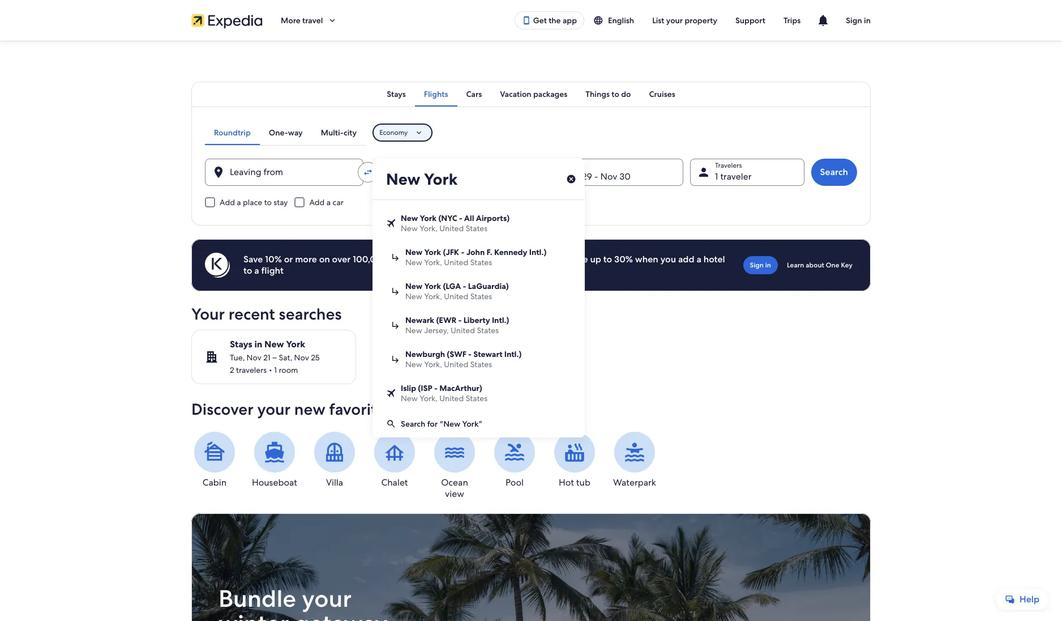 Task type: locate. For each thing, give the bounding box(es) containing it.
flights link
[[415, 82, 458, 107]]

0 horizontal spatial stay
[[274, 197, 288, 207]]

york, left (nyc
[[420, 223, 438, 233]]

1 vertical spatial sign
[[750, 261, 764, 270]]

economy button
[[373, 124, 433, 142]]

directional image left newark on the bottom left of page
[[391, 320, 401, 330]]

sign inside dropdown button
[[847, 15, 863, 25]]

1 left traveler
[[716, 171, 719, 182]]

1 vertical spatial intl.)
[[492, 315, 510, 325]]

sign in right communication center icon
[[847, 15, 871, 25]]

your for discover
[[258, 399, 291, 419]]

add left car at the left top
[[310, 197, 325, 207]]

0 vertical spatial stays
[[387, 89, 406, 99]]

2 directional image from the top
[[391, 286, 401, 296]]

economy
[[380, 128, 408, 137]]

pool
[[506, 477, 524, 488]]

- right (swf
[[469, 349, 472, 359]]

view
[[445, 488, 465, 500]]

1 horizontal spatial your
[[302, 583, 352, 614]]

york inside new york (nyc - all airports) new york, united states
[[420, 213, 437, 223]]

multi-city link
[[312, 120, 366, 145]]

0 vertical spatial tab list
[[192, 82, 871, 107]]

in
[[865, 15, 871, 25], [766, 261, 772, 270], [255, 338, 263, 350]]

0 vertical spatial sign in
[[847, 15, 871, 25]]

up
[[591, 253, 602, 265]]

cars
[[467, 89, 482, 99]]

york, right islip
[[420, 393, 438, 403]]

- right the (jfk at the left top
[[461, 247, 465, 257]]

(swf
[[447, 349, 467, 359]]

to left do
[[612, 89, 620, 99]]

intl.)
[[530, 247, 547, 257], [492, 315, 510, 325], [505, 349, 522, 359]]

stay
[[274, 197, 288, 207], [390, 399, 419, 419]]

states inside islip (isp - macarthur) new york, united states
[[466, 393, 488, 403]]

1 vertical spatial stays
[[230, 338, 253, 350]]

states inside new york (nyc - all airports) new york, united states
[[466, 223, 488, 233]]

1 horizontal spatial stays
[[387, 89, 406, 99]]

things
[[586, 89, 610, 99]]

in inside sign in link
[[766, 261, 772, 270]]

save
[[244, 253, 263, 265]]

for
[[428, 419, 438, 429]]

to right 'up'
[[604, 253, 613, 265]]

add for add a place to stay
[[220, 197, 235, 207]]

directional image for new york (jfk - john f. kennedy intl.)
[[391, 252, 401, 262]]

intl.) inside newark (ewr - liberty intl.) new jersey, united states
[[492, 315, 510, 325]]

search
[[821, 166, 849, 178], [401, 419, 426, 429]]

united inside newark (ewr - liberty intl.) new jersey, united states
[[451, 325, 475, 335]]

directional image down hotels
[[391, 286, 401, 296]]

0 vertical spatial your
[[667, 15, 683, 25]]

100,000
[[353, 253, 388, 265]]

york inside new york (lga - laguardia) new york, united states
[[425, 281, 442, 291]]

united up (lga
[[444, 257, 469, 267]]

1 right •
[[274, 365, 277, 375]]

1 vertical spatial tab list
[[205, 120, 366, 145]]

1 directional image from the top
[[391, 252, 401, 262]]

2 horizontal spatial in
[[865, 15, 871, 25]]

in left learn
[[766, 261, 772, 270]]

hot tub button
[[552, 432, 598, 488]]

stay for add a place to stay
[[274, 197, 288, 207]]

small image up hotels
[[386, 218, 397, 228]]

nov left 29
[[563, 171, 580, 182]]

roundtrip link
[[205, 120, 260, 145]]

islip
[[401, 383, 417, 393]]

intl.) right liberty
[[492, 315, 510, 325]]

1 horizontal spatial sign
[[847, 15, 863, 25]]

0 vertical spatial directional image
[[391, 252, 401, 262]]

intl.) for newark (ewr - liberty intl.) new jersey, united states
[[492, 315, 510, 325]]

2 vertical spatial intl.)
[[505, 349, 522, 359]]

new york (nyc - all airports) new york, united states
[[401, 213, 510, 233]]

intl.) inside newburgh (swf - stewart intl.) new york, united states
[[505, 349, 522, 359]]

- inside newburgh (swf - stewart intl.) new york, united states
[[469, 349, 472, 359]]

0 vertical spatial search
[[821, 166, 849, 178]]

united left the 'all'
[[440, 223, 464, 233]]

new
[[401, 213, 418, 223], [401, 223, 418, 233], [406, 247, 423, 257], [406, 257, 423, 267], [406, 281, 423, 291], [406, 291, 423, 301], [406, 325, 423, 335], [265, 338, 284, 350], [406, 359, 423, 369], [401, 393, 418, 403]]

stays inside "stays in new york tue, nov 21 – sat, nov 25 2 travelers • 1 room"
[[230, 338, 253, 350]]

2 vertical spatial your
[[302, 583, 352, 614]]

1 horizontal spatial 1
[[716, 171, 719, 182]]

- right (isp
[[435, 383, 438, 393]]

stays up tue, at the left bottom of page
[[230, 338, 253, 350]]

liberty
[[464, 315, 490, 325]]

united up (swf
[[451, 325, 475, 335]]

sign right communication center icon
[[847, 15, 863, 25]]

1 horizontal spatial add
[[310, 197, 325, 207]]

united up macarthur)
[[444, 359, 469, 369]]

small image inside english button
[[594, 15, 604, 25]]

sign in inside bundle your winter getawa main content
[[750, 261, 772, 270]]

small image
[[594, 15, 604, 25], [386, 218, 397, 228], [386, 388, 397, 398], [386, 419, 397, 429]]

0 vertical spatial in
[[865, 15, 871, 25]]

search inside button
[[821, 166, 849, 178]]

in up travelers at the left of the page
[[255, 338, 263, 350]]

waterpark button
[[612, 432, 658, 488]]

support link
[[727, 10, 775, 31]]

sign inside bundle your winter getawa main content
[[750, 261, 764, 270]]

stays up economy
[[387, 89, 406, 99]]

sign in button
[[838, 7, 881, 34]]

0 vertical spatial sign
[[847, 15, 863, 25]]

your recent searches
[[192, 304, 342, 324]]

directional image for newark (ewr - liberty intl.)
[[391, 320, 401, 330]]

way
[[288, 127, 303, 138]]

york, inside islip (isp - macarthur) new york, united states
[[420, 393, 438, 403]]

cabin
[[203, 477, 227, 488]]

1 horizontal spatial stay
[[390, 399, 419, 419]]

houseboat button
[[252, 432, 298, 488]]

small image left english
[[594, 15, 604, 25]]

0 horizontal spatial sign in
[[750, 261, 772, 270]]

states inside newark (ewr - liberty intl.) new jersey, united states
[[477, 325, 499, 335]]

1 add from the left
[[220, 197, 235, 207]]

stay right place
[[274, 197, 288, 207]]

- right 29
[[595, 171, 599, 182]]

0 horizontal spatial 1
[[274, 365, 277, 375]]

1 vertical spatial in
[[766, 261, 772, 270]]

0 horizontal spatial your
[[258, 399, 291, 419]]

- right (ewr
[[459, 315, 462, 325]]

vacation packages
[[500, 89, 568, 99]]

york left the (jfk at the left top
[[425, 247, 442, 257]]

1 inside dropdown button
[[716, 171, 719, 182]]

states inside new york (lga - laguardia) new york, united states
[[471, 291, 492, 301]]

york inside new york (jfk - john f. kennedy intl.) new york, united states
[[425, 247, 442, 257]]

states
[[466, 223, 488, 233], [471, 257, 492, 267], [471, 291, 492, 301], [477, 325, 499, 335], [471, 359, 492, 369], [466, 393, 488, 403]]

1 horizontal spatial sign in
[[847, 15, 871, 25]]

clear going to image
[[567, 174, 577, 184]]

f.
[[487, 247, 493, 257]]

one-way link
[[260, 120, 312, 145]]

hot
[[559, 477, 574, 488]]

united inside new york (nyc - all airports) new york, united states
[[440, 223, 464, 233]]

2 horizontal spatial your
[[667, 15, 683, 25]]

- inside islip (isp - macarthur) new york, united states
[[435, 383, 438, 393]]

- inside new york (nyc - all airports) new york, united states
[[459, 213, 463, 223]]

- inside button
[[595, 171, 599, 182]]

(lga
[[443, 281, 461, 291]]

small image left islip
[[386, 388, 397, 398]]

0 vertical spatial 1
[[716, 171, 719, 182]]

list your property
[[653, 15, 718, 25]]

directional image
[[391, 252, 401, 262], [391, 286, 401, 296], [391, 320, 401, 330]]

expedia logo image
[[192, 12, 263, 28]]

travel sale activities deals image
[[192, 513, 871, 621]]

york, left the (jfk at the left top
[[425, 257, 442, 267]]

your inside bundle your winter getawa
[[302, 583, 352, 614]]

1 vertical spatial your
[[258, 399, 291, 419]]

a
[[237, 197, 241, 207], [327, 197, 331, 207], [697, 253, 702, 265], [255, 265, 259, 277]]

get the app
[[534, 15, 577, 25]]

your for bundle
[[302, 583, 352, 614]]

0 horizontal spatial add
[[220, 197, 235, 207]]

add left place
[[220, 197, 235, 207]]

0 horizontal spatial in
[[255, 338, 263, 350]]

0 vertical spatial intl.)
[[530, 247, 547, 257]]

stays for stays
[[387, 89, 406, 99]]

(jfk
[[443, 247, 460, 257]]

list
[[653, 15, 665, 25]]

searches
[[279, 304, 342, 324]]

0 vertical spatial stay
[[274, 197, 288, 207]]

-
[[595, 171, 599, 182], [459, 213, 463, 223], [461, 247, 465, 257], [463, 281, 467, 291], [459, 315, 462, 325], [469, 349, 472, 359], [435, 383, 438, 393]]

2 vertical spatial directional image
[[391, 320, 401, 330]]

add a place to stay
[[220, 197, 288, 207]]

united up (ewr
[[444, 291, 469, 301]]

directional image right 100,000
[[391, 252, 401, 262]]

- right (lga
[[463, 281, 467, 291]]

york left (lga
[[425, 281, 442, 291]]

in inside sign in dropdown button
[[865, 15, 871, 25]]

swap origin and destination values image
[[363, 167, 373, 177]]

2 vertical spatial in
[[255, 338, 263, 350]]

when
[[636, 253, 659, 265]]

hot tub
[[559, 477, 591, 488]]

1 vertical spatial sign in
[[750, 261, 772, 270]]

sign left learn
[[750, 261, 764, 270]]

prices.
[[477, 253, 504, 265]]

york up sat,
[[286, 338, 306, 350]]

traveler
[[721, 171, 752, 182]]

1 inside "stays in new york tue, nov 21 – sat, nov 25 2 travelers • 1 room"
[[274, 365, 277, 375]]

york, left (lga
[[425, 291, 442, 301]]

york
[[420, 213, 437, 223], [425, 247, 442, 257], [425, 281, 442, 291], [286, 338, 306, 350]]

0 horizontal spatial sign
[[750, 261, 764, 270]]

tab list
[[192, 82, 871, 107], [205, 120, 366, 145]]

communication center icon image
[[817, 14, 831, 27]]

sat,
[[279, 352, 292, 363]]

save
[[570, 253, 588, 265]]

1 vertical spatial directional image
[[391, 286, 401, 296]]

0 horizontal spatial search
[[401, 419, 426, 429]]

travelers
[[236, 365, 267, 375]]

intl.) right the also,
[[530, 247, 547, 257]]

"new
[[440, 419, 461, 429]]

search for search for "new york"
[[401, 419, 426, 429]]

in right communication center icon
[[865, 15, 871, 25]]

new inside "stays in new york tue, nov 21 – sat, nov 25 2 travelers • 1 room"
[[265, 338, 284, 350]]

nov
[[563, 171, 580, 182], [601, 171, 618, 182], [247, 352, 262, 363], [294, 352, 309, 363]]

nov left 30
[[601, 171, 618, 182]]

stay down islip
[[390, 399, 419, 419]]

- left the 'all'
[[459, 213, 463, 223]]

intl.) right the stewart
[[505, 349, 522, 359]]

2 add from the left
[[310, 197, 325, 207]]

members
[[529, 253, 568, 265]]

your for list
[[667, 15, 683, 25]]

1 vertical spatial stay
[[390, 399, 419, 419]]

stays link
[[378, 82, 415, 107]]

york for (lga
[[425, 281, 442, 291]]

states inside new york (jfk - john f. kennedy intl.) new york, united states
[[471, 257, 492, 267]]

search for search
[[821, 166, 849, 178]]

nov up travelers at the left of the page
[[247, 352, 262, 363]]

to left the flight
[[244, 265, 252, 277]]

2
[[230, 365, 234, 375]]

3 directional image from the top
[[391, 320, 401, 330]]

to
[[612, 89, 620, 99], [264, 197, 272, 207], [604, 253, 613, 265], [244, 265, 252, 277]]

1 horizontal spatial in
[[766, 261, 772, 270]]

stays
[[387, 89, 406, 99], [230, 338, 253, 350]]

1 horizontal spatial search
[[821, 166, 849, 178]]

united up "new
[[440, 393, 464, 403]]

york left (nyc
[[420, 213, 437, 223]]

tub
[[577, 477, 591, 488]]

sign in left learn
[[750, 261, 772, 270]]

1 vertical spatial search
[[401, 419, 426, 429]]

stays image
[[205, 350, 219, 364]]

newark (ewr - liberty intl.) new jersey, united states
[[406, 315, 510, 335]]

0 horizontal spatial stays
[[230, 338, 253, 350]]

1 vertical spatial 1
[[274, 365, 277, 375]]

york, up (isp
[[425, 359, 442, 369]]

nov left the "25"
[[294, 352, 309, 363]]

learn
[[788, 261, 805, 270]]



Task type: vqa. For each thing, say whether or not it's contained in the screenshot.


Task type: describe. For each thing, give the bounding box(es) containing it.
a left car at the left top
[[327, 197, 331, 207]]

ocean
[[441, 477, 468, 488]]

cars link
[[458, 82, 491, 107]]

united inside islip (isp - macarthur) new york, united states
[[440, 393, 464, 403]]

10%
[[265, 253, 282, 265]]

key
[[842, 261, 853, 270]]

new inside islip (isp - macarthur) new york, united states
[[401, 393, 418, 403]]

york for (jfk
[[425, 247, 442, 257]]

- inside new york (jfk - john f. kennedy intl.) new york, united states
[[461, 247, 465, 257]]

sign in link
[[744, 256, 779, 274]]

states inside newburgh (swf - stewart intl.) new york, united states
[[471, 359, 492, 369]]

recent
[[229, 304, 275, 324]]

–
[[273, 352, 277, 363]]

newburgh
[[406, 349, 445, 359]]

york"
[[463, 419, 483, 429]]

more travel button
[[272, 7, 347, 34]]

a left the flight
[[255, 265, 259, 277]]

new york (lga - laguardia) new york, united states
[[406, 281, 509, 301]]

(ewr
[[437, 315, 457, 325]]

app
[[563, 15, 577, 25]]

nov 29 - nov 30 button
[[538, 159, 684, 186]]

kennedy
[[495, 247, 528, 257]]

city
[[344, 127, 357, 138]]

small image up chalet button
[[386, 419, 397, 429]]

chalet button
[[372, 432, 418, 488]]

room
[[279, 365, 298, 375]]

new
[[295, 399, 326, 419]]

get
[[534, 15, 547, 25]]

things to do
[[586, 89, 631, 99]]

flight
[[261, 265, 284, 277]]

sign in inside dropdown button
[[847, 15, 871, 25]]

29
[[582, 171, 593, 182]]

intl.) inside new york (jfk - john f. kennedy intl.) new york, united states
[[530, 247, 547, 257]]

or
[[284, 253, 293, 265]]

discover
[[192, 399, 254, 419]]

islip (isp - macarthur) new york, united states
[[401, 383, 488, 403]]

get the app link
[[515, 11, 585, 29]]

(nyc
[[439, 213, 457, 223]]

on
[[319, 253, 330, 265]]

21
[[264, 352, 271, 363]]

directional image
[[391, 354, 401, 364]]

jersey,
[[425, 325, 449, 335]]

bundle your winter getawa
[[219, 583, 388, 621]]

hotel
[[704, 253, 726, 265]]

roundtrip
[[214, 127, 251, 138]]

vacation
[[500, 89, 532, 99]]

trips
[[784, 15, 801, 25]]

airports)
[[476, 213, 510, 223]]

also,
[[506, 253, 526, 265]]

multi-
[[321, 127, 344, 138]]

houseboat
[[252, 477, 297, 488]]

things to do link
[[577, 82, 641, 107]]

york for (nyc
[[420, 213, 437, 223]]

villa button
[[312, 432, 358, 488]]

cruises link
[[641, 82, 685, 107]]

multi-city
[[321, 127, 357, 138]]

tab list containing roundtrip
[[205, 120, 366, 145]]

trips link
[[775, 10, 810, 31]]

1 traveler button
[[691, 159, 805, 186]]

add for add a car
[[310, 197, 325, 207]]

you
[[661, 253, 677, 265]]

do
[[622, 89, 631, 99]]

- inside new york (lga - laguardia) new york, united states
[[463, 281, 467, 291]]

more
[[295, 253, 317, 265]]

united inside new york (jfk - john f. kennedy intl.) new york, united states
[[444, 257, 469, 267]]

30%
[[615, 253, 633, 265]]

chalet
[[382, 477, 408, 488]]

new inside newburgh (swf - stewart intl.) new york, united states
[[406, 359, 423, 369]]

stays for stays in new york tue, nov 21 – sat, nov 25 2 travelers • 1 room
[[230, 338, 253, 350]]

member
[[439, 253, 475, 265]]

york, inside new york (lga - laguardia) new york, united states
[[425, 291, 442, 301]]

york, inside new york (nyc - all airports) new york, united states
[[420, 223, 438, 233]]

new york (jfk - john f. kennedy intl.) new york, united states
[[406, 247, 547, 267]]

tab list containing stays
[[192, 82, 871, 107]]

bundle your winter getawa main content
[[0, 41, 1063, 621]]

united inside newburgh (swf - stewart intl.) new york, united states
[[444, 359, 469, 369]]

flights
[[424, 89, 449, 99]]

stay for discover your new favorite stay
[[390, 399, 419, 419]]

- inside newark (ewr - liberty intl.) new jersey, united states
[[459, 315, 462, 325]]

english button
[[585, 10, 644, 31]]

york, inside newburgh (swf - stewart intl.) new york, united states
[[425, 359, 442, 369]]

support
[[736, 15, 766, 25]]

ocean view
[[441, 477, 468, 500]]

about
[[806, 261, 825, 270]]

trailing image
[[328, 15, 338, 25]]

ocean view button
[[432, 432, 478, 500]]

your
[[192, 304, 225, 324]]

winter
[[219, 608, 289, 621]]

save 10% or more on over 100,000 hotels with member prices. also, members save up to 30% when you add a hotel to a flight
[[244, 253, 726, 277]]

add a car
[[310, 197, 344, 207]]

directional image for new york (lga - laguardia)
[[391, 286, 401, 296]]

laguardia)
[[468, 281, 509, 291]]

in inside "stays in new york tue, nov 21 – sat, nov 25 2 travelers • 1 room"
[[255, 338, 263, 350]]

add
[[679, 253, 695, 265]]

place
[[243, 197, 262, 207]]

york inside "stays in new york tue, nov 21 – sat, nov 25 2 travelers • 1 room"
[[286, 338, 306, 350]]

one
[[827, 261, 840, 270]]

tue,
[[230, 352, 245, 363]]

discover your new favorite stay
[[192, 399, 419, 419]]

packages
[[534, 89, 568, 99]]

to right place
[[264, 197, 272, 207]]

list your property link
[[644, 10, 727, 31]]

stays in new york tue, nov 21 – sat, nov 25 2 travelers • 1 room
[[230, 338, 320, 375]]

Going to text field
[[373, 159, 585, 199]]

a right add
[[697, 253, 702, 265]]

intl.) for newburgh (swf - stewart intl.) new york, united states
[[505, 349, 522, 359]]

a left place
[[237, 197, 241, 207]]

united inside new york (lga - laguardia) new york, united states
[[444, 291, 469, 301]]

villa
[[326, 477, 343, 488]]

newark
[[406, 315, 435, 325]]

download button title image
[[522, 16, 531, 25]]

york, inside new york (jfk - john f. kennedy intl.) new york, united states
[[425, 257, 442, 267]]

cruises
[[650, 89, 676, 99]]

new inside newark (ewr - liberty intl.) new jersey, united states
[[406, 325, 423, 335]]

car
[[333, 197, 344, 207]]

one-way
[[269, 127, 303, 138]]



